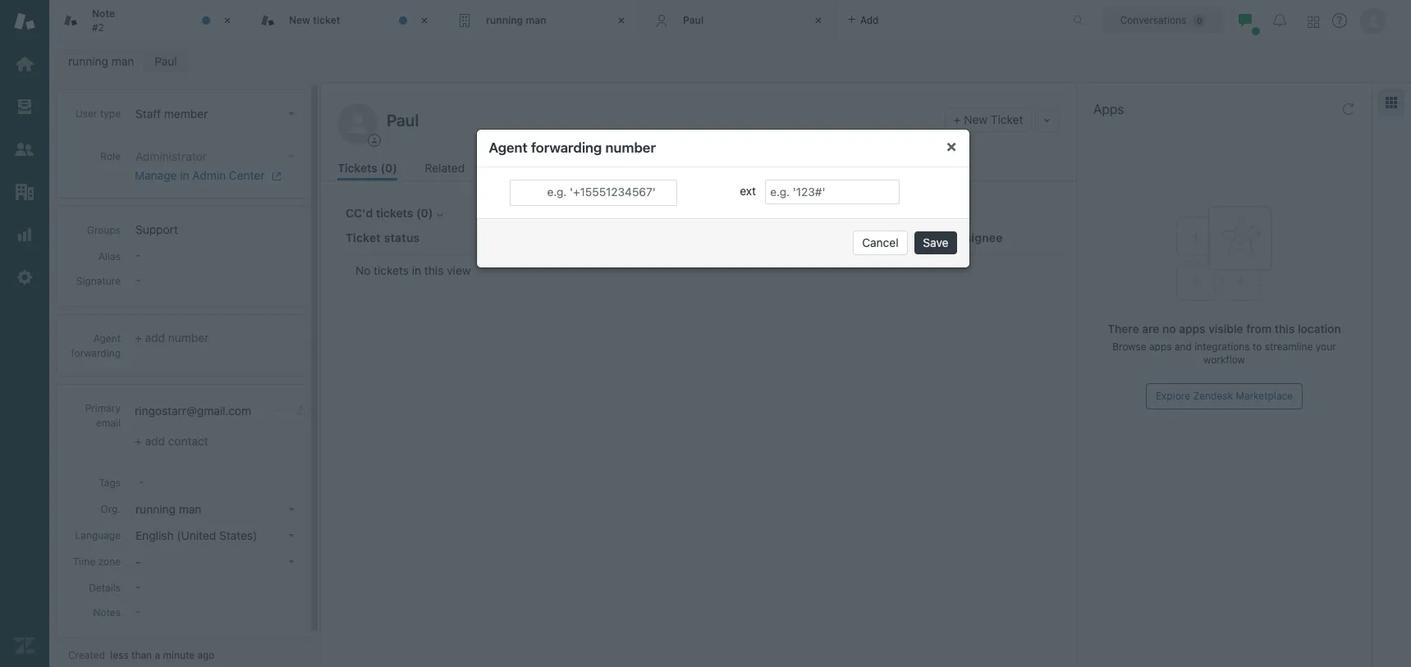 Task type: vqa. For each thing, say whether or not it's contained in the screenshot.


Task type: describe. For each thing, give the bounding box(es) containing it.
tab containing note
[[49, 0, 246, 41]]

contact
[[168, 434, 208, 448]]

add for add number
[[145, 331, 165, 345]]

admin
[[192, 168, 226, 182]]

organizations image
[[14, 181, 35, 203]]

new ticket tab
[[246, 0, 443, 41]]

cancel button
[[853, 230, 908, 255]]

-
[[135, 555, 141, 569]]

tickets
[[337, 161, 378, 175]]

created less than a minute ago
[[68, 649, 215, 662]]

get started image
[[14, 53, 35, 75]]

arrow down image for english (united states)
[[288, 534, 295, 538]]

a
[[155, 649, 160, 662]]

alias
[[99, 250, 121, 263]]

paul tab
[[640, 0, 837, 41]]

ticket
[[313, 14, 340, 26]]

man for running man tab
[[526, 14, 546, 26]]

visible
[[1209, 322, 1243, 336]]

no tickets in this view
[[355, 264, 471, 277]]

time
[[73, 556, 96, 568]]

0 horizontal spatial (0)
[[380, 161, 397, 175]]

manage in admin center link
[[135, 168, 295, 183]]

admin image
[[14, 267, 35, 288]]

workflow
[[1203, 354, 1245, 366]]

+ for + new ticket
[[954, 112, 961, 126]]

integrations
[[1195, 341, 1250, 353]]

conversations
[[1120, 14, 1186, 26]]

marketplace
[[1236, 390, 1293, 402]]

note
[[92, 7, 115, 20]]

assignee
[[951, 230, 1003, 244]]

tickets (0) link
[[337, 159, 397, 181]]

zone
[[98, 556, 121, 568]]

email
[[96, 417, 121, 429]]

there
[[1108, 322, 1139, 336]]

no
[[355, 264, 371, 277]]

center
[[229, 168, 265, 182]]

user type
[[76, 108, 121, 120]]

running for running man button
[[135, 502, 176, 516]]

save button
[[915, 231, 957, 254]]

minute
[[163, 649, 195, 662]]

this inside grid
[[424, 264, 444, 277]]

created
[[68, 649, 105, 662]]

forwarding for agent forwarding
[[71, 347, 121, 360]]

+ new ticket
[[954, 112, 1023, 126]]

ringostarr@gmail.com
[[135, 404, 251, 418]]

+ add number
[[135, 331, 209, 345]]

this inside "there are no apps visible from this location browse apps and integrations to streamline your workflow"
[[1275, 322, 1295, 336]]

administrator button
[[131, 145, 301, 168]]

close image inside new ticket tab
[[416, 12, 433, 29]]

1 vertical spatial ticket
[[346, 230, 381, 244]]

type
[[100, 108, 121, 120]]

security
[[494, 161, 538, 175]]

explore zendesk marketplace button
[[1146, 383, 1303, 410]]

new inside tab
[[289, 14, 310, 26]]

1 vertical spatial apps
[[1149, 341, 1172, 353]]

signature
[[76, 275, 121, 287]]

e.g. '+15551234567' text field
[[509, 179, 677, 206]]

add for add contact
[[145, 434, 165, 448]]

get help image
[[1332, 13, 1347, 28]]

agent for agent forwarding
[[93, 332, 121, 345]]

zendesk products image
[[1308, 16, 1319, 27]]

customers image
[[14, 139, 35, 160]]

your
[[1316, 341, 1336, 353]]

to
[[1253, 341, 1262, 353]]

notes
[[93, 607, 121, 619]]

member
[[164, 107, 208, 121]]

tickets (0)
[[337, 161, 397, 175]]

tags
[[99, 477, 121, 489]]

+ for + add contact
[[135, 434, 142, 448]]

from
[[1246, 322, 1272, 336]]

close image inside running man tab
[[613, 12, 630, 29]]

zendesk
[[1193, 390, 1233, 402]]

related
[[425, 161, 465, 175]]

ago
[[197, 649, 215, 662]]

role
[[100, 150, 121, 163]]

apps
[[1093, 102, 1124, 117]]

grid containing ticket status
[[321, 222, 1076, 667]]

forwarding for agent forwarding number
[[531, 139, 602, 156]]

conversations button
[[1102, 7, 1224, 33]]

running man for running man button
[[135, 502, 201, 516]]

note #2
[[92, 7, 115, 33]]

support
[[135, 222, 178, 236]]

running man tab
[[443, 0, 640, 41]]

cc'd
[[346, 206, 373, 220]]

browse
[[1112, 341, 1146, 353]]

there are no apps visible from this location browse apps and integrations to streamline your workflow
[[1108, 322, 1341, 366]]

1 horizontal spatial (0)
[[416, 206, 433, 220]]

than
[[131, 649, 152, 662]]

no
[[1162, 322, 1176, 336]]



Task type: locate. For each thing, give the bounding box(es) containing it.
0 vertical spatial in
[[180, 168, 189, 182]]

(0) right tickets
[[380, 161, 397, 175]]

primary
[[85, 402, 121, 415]]

man inside running man link
[[111, 54, 134, 68]]

arrow down image inside staff member button
[[288, 112, 295, 116]]

cancel
[[862, 235, 899, 249]]

- button
[[131, 551, 301, 574]]

1 horizontal spatial running man
[[135, 502, 201, 516]]

0 horizontal spatial apps
[[1149, 341, 1172, 353]]

new
[[289, 14, 310, 26], [964, 112, 988, 126]]

1 horizontal spatial forwarding
[[531, 139, 602, 156]]

new ticket
[[289, 14, 340, 26]]

0 horizontal spatial number
[[168, 331, 209, 345]]

running man inside tab
[[486, 14, 546, 26]]

1 arrow down image from the top
[[288, 112, 295, 116]]

states)
[[219, 529, 257, 543]]

1 arrow down image from the top
[[288, 155, 295, 158]]

2 vertical spatial arrow down image
[[288, 561, 295, 564]]

view
[[447, 264, 471, 277]]

running inside tab
[[486, 14, 523, 26]]

explore
[[1156, 390, 1190, 402]]

1 vertical spatial this
[[1275, 322, 1295, 336]]

1 vertical spatial arrow down image
[[288, 508, 295, 511]]

2 vertical spatial man
[[179, 502, 201, 516]]

1 vertical spatial arrow down image
[[288, 534, 295, 538]]

in
[[180, 168, 189, 182], [412, 264, 421, 277]]

arrow down image for member
[[288, 112, 295, 116]]

0 vertical spatial tickets
[[376, 206, 413, 220]]

apps
[[1179, 322, 1206, 336], [1149, 341, 1172, 353]]

forwarding up settings
[[531, 139, 602, 156]]

- field
[[132, 473, 301, 491]]

3 arrow down image from the top
[[288, 561, 295, 564]]

1 horizontal spatial man
[[179, 502, 201, 516]]

this
[[424, 264, 444, 277], [1275, 322, 1295, 336]]

english
[[135, 529, 174, 543]]

0 vertical spatial running man
[[486, 14, 546, 26]]

agent forwarding
[[71, 332, 121, 360]]

1 horizontal spatial running
[[135, 502, 176, 516]]

1 vertical spatial new
[[964, 112, 988, 126]]

user
[[76, 108, 97, 120]]

group
[[869, 230, 904, 244]]

0 horizontal spatial in
[[180, 168, 189, 182]]

apps down no
[[1149, 341, 1172, 353]]

agent up security
[[489, 139, 528, 156]]

apps up and
[[1179, 322, 1206, 336]]

this left 'view'
[[424, 264, 444, 277]]

staff member
[[135, 107, 208, 121]]

views image
[[14, 96, 35, 117]]

2 close image from the left
[[416, 12, 433, 29]]

running man
[[486, 14, 546, 26], [68, 54, 134, 68], [135, 502, 201, 516]]

0 horizontal spatial man
[[111, 54, 134, 68]]

agent forwarding number
[[489, 139, 656, 156]]

1 vertical spatial number
[[168, 331, 209, 345]]

tickets for cc'd
[[376, 206, 413, 220]]

primary email
[[85, 402, 121, 429]]

language
[[75, 529, 121, 542]]

add right agent forwarding
[[145, 331, 165, 345]]

close image
[[810, 12, 827, 29]]

× link
[[946, 136, 957, 155]]

in down administrator
[[180, 168, 189, 182]]

0 vertical spatial new
[[289, 14, 310, 26]]

are
[[1142, 322, 1159, 336]]

less
[[110, 649, 129, 662]]

2 arrow down image from the top
[[288, 534, 295, 538]]

man
[[526, 14, 546, 26], [111, 54, 134, 68], [179, 502, 201, 516]]

running man for running man tab
[[486, 14, 546, 26]]

in down status
[[412, 264, 421, 277]]

manage in admin center
[[135, 168, 265, 182]]

0 vertical spatial +
[[954, 112, 961, 126]]

status
[[384, 230, 420, 244]]

2 add from the top
[[145, 434, 165, 448]]

tab
[[49, 0, 246, 41]]

1 vertical spatial in
[[412, 264, 421, 277]]

org.
[[101, 503, 121, 515]]

1 horizontal spatial agent
[[489, 139, 528, 156]]

staff member button
[[131, 103, 301, 126]]

agent inside agent forwarding
[[93, 332, 121, 345]]

running man inside button
[[135, 502, 201, 516]]

details
[[89, 582, 121, 594]]

apps image
[[1385, 96, 1398, 109]]

location
[[1298, 322, 1341, 336]]

+ right agent forwarding
[[135, 331, 142, 345]]

+
[[954, 112, 961, 126], [135, 331, 142, 345], [135, 434, 142, 448]]

1 horizontal spatial number
[[605, 139, 656, 156]]

security settings
[[494, 161, 585, 175]]

0 horizontal spatial close image
[[219, 12, 236, 29]]

tickets
[[376, 206, 413, 220], [374, 264, 409, 277]]

related link
[[425, 159, 467, 181]]

tickets up status
[[376, 206, 413, 220]]

0 vertical spatial arrow down image
[[288, 155, 295, 158]]

0 horizontal spatial agent
[[93, 332, 121, 345]]

number up ringostarr@gmail.com
[[168, 331, 209, 345]]

security settings link
[[494, 159, 590, 181]]

+ add contact
[[135, 434, 208, 448]]

english (united states)
[[135, 529, 257, 543]]

0 vertical spatial add
[[145, 331, 165, 345]]

ticket
[[991, 112, 1023, 126], [346, 230, 381, 244]]

close image
[[219, 12, 236, 29], [416, 12, 433, 29], [613, 12, 630, 29]]

1 vertical spatial forwarding
[[71, 347, 121, 360]]

number up the 'e.g. '+15551234567'' text field
[[605, 139, 656, 156]]

+ up ×
[[954, 112, 961, 126]]

arrow down image inside running man button
[[288, 508, 295, 511]]

1 vertical spatial running
[[68, 54, 108, 68]]

add left the contact
[[145, 434, 165, 448]]

cc'd tickets (0)
[[346, 206, 433, 220]]

2 horizontal spatial close image
[[613, 12, 630, 29]]

+ inside button
[[954, 112, 961, 126]]

1 horizontal spatial close image
[[416, 12, 433, 29]]

None text field
[[382, 108, 938, 132]]

0 horizontal spatial ticket
[[346, 230, 381, 244]]

arrow down image inside "-" button
[[288, 561, 295, 564]]

man for running man button
[[179, 502, 201, 516]]

ticket inside button
[[991, 112, 1023, 126]]

2 horizontal spatial man
[[526, 14, 546, 26]]

2 vertical spatial running
[[135, 502, 176, 516]]

1 vertical spatial man
[[111, 54, 134, 68]]

man inside running man button
[[179, 502, 201, 516]]

administrator
[[135, 149, 207, 163]]

2 horizontal spatial running
[[486, 14, 523, 26]]

0 horizontal spatial new
[[289, 14, 310, 26]]

0 horizontal spatial running
[[68, 54, 108, 68]]

english (united states) button
[[131, 525, 301, 547]]

number for agent forwarding number
[[605, 139, 656, 156]]

+ new ticket button
[[945, 108, 1032, 132]]

0 vertical spatial man
[[526, 14, 546, 26]]

tickets for no
[[374, 264, 409, 277]]

tickets right 'no'
[[374, 264, 409, 277]]

1 close image from the left
[[219, 12, 236, 29]]

this up streamline
[[1275, 322, 1295, 336]]

number
[[605, 139, 656, 156], [168, 331, 209, 345]]

arrow down image for man
[[288, 508, 295, 511]]

grid
[[321, 222, 1076, 667]]

running inside button
[[135, 502, 176, 516]]

×
[[946, 136, 957, 155]]

man inside running man tab
[[526, 14, 546, 26]]

2 horizontal spatial running man
[[486, 14, 546, 26]]

1 horizontal spatial in
[[412, 264, 421, 277]]

ticket status
[[346, 230, 420, 244]]

ext
[[740, 183, 756, 197]]

1 horizontal spatial new
[[964, 112, 988, 126]]

0 horizontal spatial this
[[424, 264, 444, 277]]

streamline
[[1265, 341, 1313, 353]]

0 vertical spatial (0)
[[380, 161, 397, 175]]

time zone
[[73, 556, 121, 568]]

3 close image from the left
[[613, 12, 630, 29]]

0 vertical spatial number
[[605, 139, 656, 156]]

+ for + add number
[[135, 331, 142, 345]]

0 vertical spatial arrow down image
[[288, 112, 295, 116]]

0 vertical spatial apps
[[1179, 322, 1206, 336]]

and
[[1175, 341, 1192, 353]]

1 vertical spatial +
[[135, 331, 142, 345]]

explore zendesk marketplace
[[1156, 390, 1293, 402]]

#2
[[92, 21, 104, 33]]

zendesk image
[[14, 635, 35, 657]]

settings
[[541, 161, 585, 175]]

manage
[[135, 168, 177, 182]]

zendesk support image
[[14, 11, 35, 32]]

0 vertical spatial forwarding
[[531, 139, 602, 156]]

save
[[923, 235, 949, 249]]

main element
[[0, 0, 49, 667]]

forwarding up primary
[[71, 347, 121, 360]]

+ left the contact
[[135, 434, 142, 448]]

0 vertical spatial agent
[[489, 139, 528, 156]]

1 vertical spatial add
[[145, 434, 165, 448]]

1 vertical spatial running man
[[68, 54, 134, 68]]

0 horizontal spatial running man
[[68, 54, 134, 68]]

arrow down image for administrator
[[288, 155, 295, 158]]

(0) up status
[[416, 206, 433, 220]]

0 horizontal spatial forwarding
[[71, 347, 121, 360]]

number for + add number
[[168, 331, 209, 345]]

1 add from the top
[[145, 331, 165, 345]]

0 vertical spatial running
[[486, 14, 523, 26]]

running man button
[[131, 498, 301, 521]]

arrow down image inside administrator button
[[288, 155, 295, 158]]

1 horizontal spatial apps
[[1179, 322, 1206, 336]]

2 arrow down image from the top
[[288, 508, 295, 511]]

reporting image
[[14, 224, 35, 245]]

arrow down image
[[288, 155, 295, 158], [288, 534, 295, 538]]

agent down signature
[[93, 332, 121, 345]]

0 vertical spatial this
[[424, 264, 444, 277]]

e.g. '123#' text field
[[765, 179, 900, 204]]

id
[[484, 230, 496, 244]]

running for running man tab
[[486, 14, 523, 26]]

groups
[[87, 224, 121, 236]]

1 vertical spatial (0)
[[416, 206, 433, 220]]

staff
[[135, 107, 161, 121]]

tickets inside grid
[[374, 264, 409, 277]]

1 vertical spatial agent
[[93, 332, 121, 345]]

1 horizontal spatial ticket
[[991, 112, 1023, 126]]

arrow down image inside english (united states) button
[[288, 534, 295, 538]]

2 vertical spatial +
[[135, 434, 142, 448]]

1 vertical spatial tickets
[[374, 264, 409, 277]]

tabs tab list
[[49, 0, 1056, 41]]

new inside button
[[964, 112, 988, 126]]

arrow down image
[[288, 112, 295, 116], [288, 508, 295, 511], [288, 561, 295, 564]]

agent for agent forwarding number
[[489, 139, 528, 156]]

0 vertical spatial ticket
[[991, 112, 1023, 126]]

1 horizontal spatial this
[[1275, 322, 1295, 336]]

2 vertical spatial running man
[[135, 502, 201, 516]]

paul
[[683, 14, 704, 26]]

running man link
[[57, 50, 145, 73]]

add
[[145, 331, 165, 345], [145, 434, 165, 448]]



